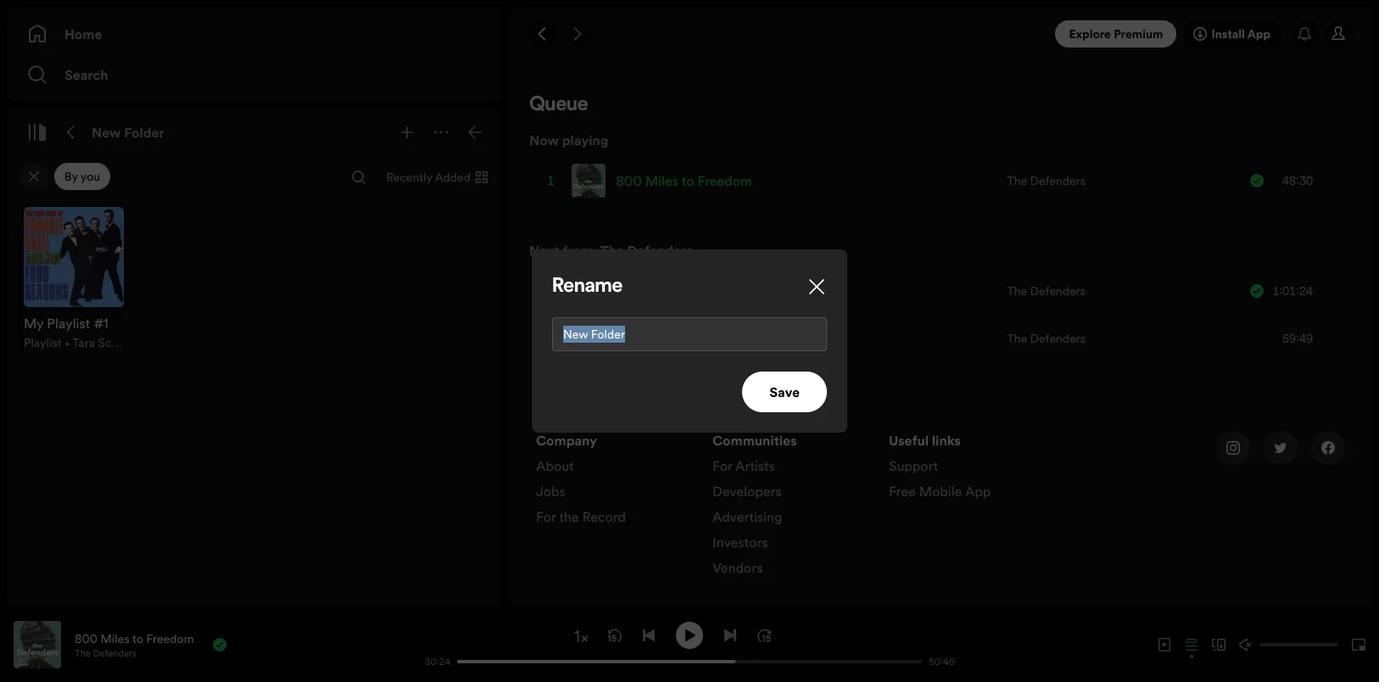 Task type: describe. For each thing, give the bounding box(es) containing it.
for artists link
[[713, 456, 775, 482]]

support link
[[889, 456, 938, 482]]

skip forward 15 seconds image
[[758, 628, 771, 642]]

free
[[889, 482, 916, 501]]

800 miles to freedom
[[616, 171, 752, 190]]

player controls element
[[417, 622, 963, 668]]

By you checkbox
[[54, 163, 110, 190]]

next image
[[724, 628, 737, 642]]

install app link
[[1184, 20, 1285, 48]]

app inside top bar and user menu element
[[1248, 25, 1271, 42]]

none text field inside edit details "dialog"
[[552, 317, 827, 351]]

list containing communities
[[713, 431, 869, 584]]

30:24
[[425, 655, 451, 668]]

joy
[[616, 329, 638, 348]]

search
[[64, 65, 108, 84]]

for inside company about jobs for the record
[[536, 507, 556, 526]]

change speed image
[[573, 628, 590, 645]]

us
[[804, 282, 819, 300]]

resistance
[[654, 329, 720, 348]]

now playing: 800 miles to freedom by the defenders footer
[[14, 621, 417, 669]]

defenders for 800 miles to freedom
[[1031, 172, 1086, 189]]

support
[[889, 456, 938, 475]]

800 miles to freedom cell
[[572, 158, 759, 204]]

about link
[[536, 456, 574, 482]]

vendors link
[[713, 558, 763, 584]]

the defenders link for they haven't seen the last of us
[[1007, 283, 1086, 300]]

developers
[[713, 482, 782, 501]]

folder
[[124, 123, 164, 142]]

facebook image
[[1322, 441, 1336, 455]]

company
[[536, 431, 597, 450]]

free mobile app link
[[889, 482, 991, 507]]

defenders for they haven't seen the last of us
[[1031, 283, 1086, 300]]

1:01:24
[[1273, 283, 1313, 300]]

last
[[759, 282, 785, 300]]

defenders for joy is resistance
[[1031, 330, 1086, 347]]

instagram image
[[1227, 441, 1240, 455]]

advertising
[[713, 507, 783, 526]]

advertising link
[[713, 507, 783, 533]]

the defenders for the
[[1007, 283, 1086, 300]]

freedom for 800 miles to freedom
[[698, 171, 752, 190]]

800 miles to freedom the defenders
[[75, 630, 194, 660]]

800 for 800 miles to freedom
[[616, 171, 642, 190]]

the inside cell
[[733, 282, 756, 300]]

list containing useful links
[[889, 431, 1045, 507]]

seen
[[699, 282, 730, 300]]

by
[[64, 168, 78, 185]]

go back image
[[536, 27, 550, 41]]

playlist
[[24, 334, 62, 351]]

twitter image
[[1274, 441, 1288, 455]]

1:01:24 cell
[[1251, 268, 1337, 314]]

800 miles to freedom link
[[75, 630, 194, 647]]

volume off image
[[1240, 638, 1253, 652]]

miles for 800 miles to freedom the defenders
[[101, 630, 130, 647]]

next
[[529, 241, 560, 260]]

install
[[1212, 25, 1245, 42]]

3 the defenders from the top
[[1007, 330, 1086, 347]]

developers link
[[713, 482, 782, 507]]

none search field inside main element
[[345, 164, 373, 191]]

home link
[[27, 17, 482, 51]]

spotify – play queue element
[[509, 95, 1373, 682]]

save button
[[743, 372, 827, 412]]

queue
[[529, 95, 588, 115]]

explore premium button
[[1056, 20, 1177, 48]]

59:49
[[1283, 330, 1313, 347]]

main element
[[7, 7, 502, 608]]

they
[[616, 282, 646, 300]]

previous image
[[642, 628, 656, 642]]

vendors
[[713, 558, 763, 577]]

•
[[65, 334, 70, 351]]

they haven't seen the last of us
[[616, 282, 819, 300]]

the inside 800 miles to freedom the defenders
[[75, 647, 91, 660]]



Task type: locate. For each thing, give the bounding box(es) containing it.
0 horizontal spatial freedom
[[146, 630, 194, 647]]

to inside cell
[[682, 171, 694, 190]]

the defenders link inside footer
[[75, 647, 137, 660]]

0 horizontal spatial 800
[[75, 630, 98, 647]]

explore premium
[[1069, 25, 1164, 42]]

miles inside cell
[[646, 171, 679, 190]]

800 for 800 miles to freedom the defenders
[[75, 630, 98, 647]]

None text field
[[552, 317, 827, 351]]

1 horizontal spatial freedom
[[698, 171, 752, 190]]

explore
[[1069, 25, 1111, 42]]

from:
[[563, 241, 597, 260]]

list containing company
[[536, 431, 692, 533]]

now
[[529, 131, 559, 149]]

for left artists
[[713, 456, 733, 475]]

new folder
[[92, 123, 164, 142]]

new
[[92, 123, 121, 142]]

useful links support free mobile app
[[889, 431, 991, 501]]

you
[[80, 168, 100, 185]]

2 list from the left
[[713, 431, 869, 584]]

48:30 cell
[[1251, 158, 1337, 204]]

premium
[[1114, 25, 1164, 42]]

3 list from the left
[[889, 431, 1045, 507]]

freedom for 800 miles to freedom the defenders
[[146, 630, 194, 647]]

close image
[[807, 277, 827, 297]]

the defenders
[[1007, 172, 1086, 189], [1007, 283, 1086, 300], [1007, 330, 1086, 347]]

haven't
[[649, 282, 696, 300]]

artists
[[736, 456, 775, 475]]

0 horizontal spatial miles
[[101, 630, 130, 647]]

to
[[682, 171, 694, 190], [132, 630, 143, 647]]

None search field
[[345, 164, 373, 191]]

app inside useful links support free mobile app
[[965, 482, 991, 501]]

to for 800 miles to freedom the defenders
[[132, 630, 143, 647]]

joy is resistance cell
[[572, 316, 726, 361]]

jobs link
[[536, 482, 566, 507]]

playing
[[562, 131, 609, 149]]

playlist •
[[24, 334, 72, 351]]

freedom inside 800 miles to freedom the defenders
[[146, 630, 194, 647]]

useful
[[889, 431, 929, 450]]

0 horizontal spatial for
[[536, 507, 556, 526]]

48:30
[[1283, 172, 1313, 189]]

miles inside 800 miles to freedom the defenders
[[101, 630, 130, 647]]

skip back 15 seconds image
[[608, 628, 622, 642]]

1 vertical spatial to
[[132, 630, 143, 647]]

1 the defenders from the top
[[1007, 172, 1086, 189]]

miles for 800 miles to freedom
[[646, 171, 679, 190]]

investors
[[713, 533, 768, 552]]

0 horizontal spatial list
[[536, 431, 692, 533]]

new folder button
[[88, 119, 168, 146]]

search link
[[27, 58, 482, 92]]

investors link
[[713, 533, 768, 558]]

1 horizontal spatial miles
[[646, 171, 679, 190]]

2 vertical spatial the defenders
[[1007, 330, 1086, 347]]

the defenders link for joy is resistance
[[1007, 330, 1086, 347]]

next from: the defenders
[[529, 241, 693, 260]]

is
[[641, 329, 651, 348]]

install app
[[1212, 25, 1271, 42]]

1 list from the left
[[536, 431, 692, 533]]

for left the the
[[536, 507, 556, 526]]

of
[[788, 282, 801, 300]]

links
[[932, 431, 961, 450]]

1 vertical spatial miles
[[101, 630, 130, 647]]

the defenders link
[[1007, 172, 1086, 189], [600, 241, 693, 260], [1007, 283, 1086, 300], [1007, 330, 1086, 347], [75, 647, 137, 660]]

defenders inside 800 miles to freedom the defenders
[[93, 647, 137, 660]]

the
[[559, 507, 579, 526]]

the defenders link for 800 miles to freedom
[[1007, 172, 1086, 189]]

50:46
[[929, 655, 955, 668]]

clear filters image
[[27, 170, 41, 183]]

for inside communities for artists developers advertising investors vendors
[[713, 456, 733, 475]]

now playing
[[529, 131, 609, 149]]

0 vertical spatial miles
[[646, 171, 679, 190]]

1 horizontal spatial 800
[[616, 171, 642, 190]]

save
[[770, 383, 800, 401]]

app right 'mobile'
[[965, 482, 991, 501]]

joy is resistance
[[616, 329, 720, 348]]

search in your library image
[[352, 171, 366, 184]]

mobile
[[920, 482, 962, 501]]

0 vertical spatial to
[[682, 171, 694, 190]]

by you
[[64, 168, 100, 185]]

0 vertical spatial app
[[1248, 25, 1271, 42]]

the defenders for freedom
[[1007, 172, 1086, 189]]

800 inside cell
[[616, 171, 642, 190]]

go forward image
[[570, 27, 584, 41]]

communities for artists developers advertising investors vendors
[[713, 431, 797, 577]]

jobs
[[536, 482, 566, 501]]

about
[[536, 456, 574, 475]]

app right install
[[1248, 25, 1271, 42]]

1 vertical spatial freedom
[[146, 630, 194, 647]]

app
[[1248, 25, 1271, 42], [965, 482, 991, 501]]

1 vertical spatial app
[[965, 482, 991, 501]]

0 horizontal spatial app
[[965, 482, 991, 501]]

2 horizontal spatial list
[[889, 431, 1045, 507]]

what's new image
[[1298, 27, 1312, 41]]

defenders
[[1031, 172, 1086, 189], [627, 241, 693, 260], [1031, 283, 1086, 300], [1031, 330, 1086, 347], [93, 647, 137, 660]]

1 horizontal spatial to
[[682, 171, 694, 190]]

edit details dialog
[[532, 249, 848, 433]]

rename
[[552, 277, 623, 297]]

to for 800 miles to freedom
[[682, 171, 694, 190]]

freedom
[[698, 171, 752, 190], [146, 630, 194, 647]]

1 horizontal spatial list
[[713, 431, 869, 584]]

800
[[616, 171, 642, 190], [75, 630, 98, 647]]

0 vertical spatial the defenders
[[1007, 172, 1086, 189]]

for
[[713, 456, 733, 475], [536, 507, 556, 526]]

communities
[[713, 431, 797, 450]]

2 the defenders from the top
[[1007, 283, 1086, 300]]

1 vertical spatial for
[[536, 507, 556, 526]]

800 inside 800 miles to freedom the defenders
[[75, 630, 98, 647]]

0 horizontal spatial to
[[132, 630, 143, 647]]

the
[[1007, 172, 1028, 189], [600, 241, 624, 260], [733, 282, 756, 300], [1007, 283, 1028, 300], [1007, 330, 1028, 347], [75, 647, 91, 660]]

miles
[[646, 171, 679, 190], [101, 630, 130, 647]]

for the record link
[[536, 507, 626, 533]]

play image
[[683, 628, 697, 642]]

1 vertical spatial 800
[[75, 630, 98, 647]]

1 horizontal spatial for
[[713, 456, 733, 475]]

company about jobs for the record
[[536, 431, 626, 526]]

to inside 800 miles to freedom the defenders
[[132, 630, 143, 647]]

top bar and user menu element
[[509, 7, 1373, 61]]

0 vertical spatial 800
[[616, 171, 642, 190]]

1 horizontal spatial app
[[1248, 25, 1271, 42]]

freedom inside cell
[[698, 171, 752, 190]]

0 vertical spatial freedom
[[698, 171, 752, 190]]

0 vertical spatial for
[[713, 456, 733, 475]]

1 vertical spatial the defenders
[[1007, 283, 1086, 300]]

home
[[64, 25, 102, 43]]

they haven't seen the last of us cell
[[572, 268, 826, 314]]

record
[[582, 507, 626, 526]]

list
[[536, 431, 692, 533], [713, 431, 869, 584], [889, 431, 1045, 507]]



Task type: vqa. For each thing, say whether or not it's contained in the screenshot.
the Explore Premium BUTTON
yes



